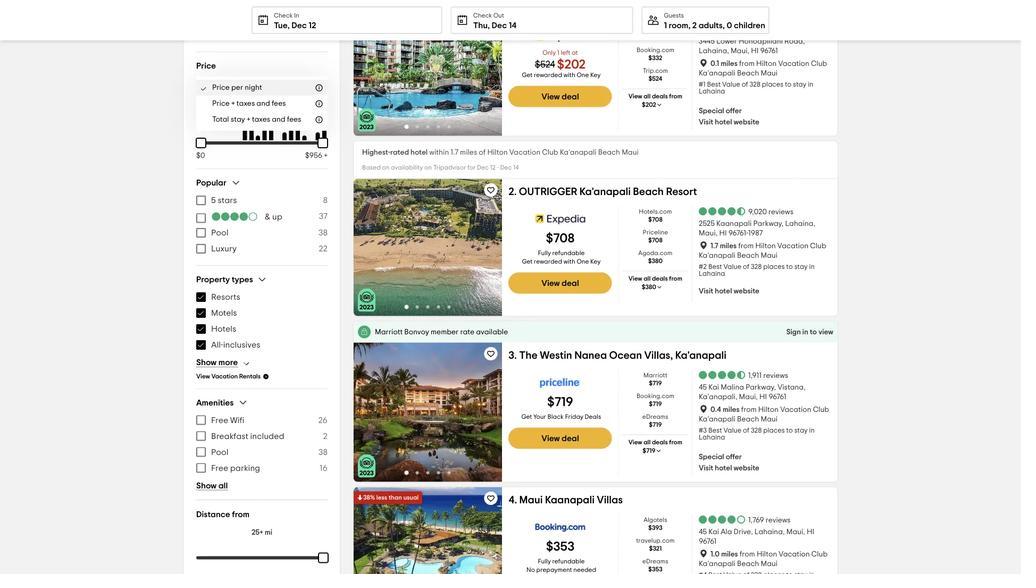 Task type: describe. For each thing, give the bounding box(es) containing it.
to inside the fully refundable pay up to 12x get rewarded with one key
[[509, 276, 515, 282]]

from hilton vacation club ka'anapali beach maui for $719
[[699, 406, 829, 423]]

5 stars
[[211, 196, 237, 205]]

deals inside view all deals from $202
[[652, 93, 668, 100]]

lahaina for $708
[[699, 271, 725, 277]]

12x inside pay up to 12x get rewarded with one key
[[509, 102, 518, 108]]

trip.com
[[643, 68, 668, 74]]

black
[[548, 414, 564, 421]]

places for $708
[[763, 264, 785, 271]]

guests 1 room , 2 adults , 0 children
[[664, 12, 765, 30]]

special for 1. aston kaanapali shores
[[699, 107, 724, 115]]

miles for $353
[[721, 551, 738, 558]]

check out thu, dec 14
[[473, 12, 517, 30]]

honoapiilani
[[739, 38, 783, 45]]

hotels.com $202
[[639, 26, 672, 41]]

9,020 reviews link
[[748, 209, 794, 217]]

beach up 2. outrigger ka'anapali beach resort
[[598, 149, 620, 156]]

outrigger
[[519, 186, 577, 197]]

available
[[476, 328, 508, 336]]

price + taxes and fees
[[212, 100, 286, 107]]

$719 up 'get your black friday deals'
[[547, 396, 573, 409]]

group containing popular
[[196, 178, 328, 257]]

pool for luxury
[[211, 229, 228, 237]]

breakfast
[[211, 432, 248, 441]]

hilton for $353
[[757, 551, 777, 558]]

view vacation rentals link
[[196, 374, 328, 380]]

$393
[[648, 525, 663, 532]]

reviews for 1,911
[[763, 372, 788, 380]]

hilton down honoapiilani
[[756, 60, 777, 67]]

road
[[785, 38, 803, 45]]

in for 1. aston kaanapali shores
[[808, 81, 814, 88]]

edreams $719
[[643, 414, 668, 428]]

2 vertical spatial get
[[522, 414, 532, 421]]

lahaina inside "#1 best value of 328 places to stay in lahaina"
[[699, 88, 725, 95]]

beach for nanea
[[737, 416, 759, 423]]

pay inside the fully refundable pay up to 12x get rewarded with one key
[[511, 259, 522, 265]]

show for show more
[[196, 359, 217, 367]]

dec inside check in tue, dec 12
[[292, 21, 307, 30]]

show all button
[[196, 481, 228, 491]]

+ for price
[[231, 100, 235, 107]]

get inside pay up to 12x get rewarded with one key
[[522, 72, 533, 78]]

96761 inside "3,524 reviews 3445 lower honoapiilani road , lahaina, maui, hi 96761"
[[760, 47, 778, 55]]

get your black friday deals
[[522, 414, 601, 421]]

deals for $708
[[652, 276, 668, 282]]

view all deals from $380
[[629, 276, 682, 291]]

5
[[211, 196, 216, 205]]

vacation up 2.
[[509, 149, 541, 156]]

in inside button
[[803, 328, 809, 336]]

0.4
[[711, 406, 721, 414]]

fully refundable pay up to 12x get rewarded with one key
[[509, 250, 601, 291]]

sign
[[787, 328, 801, 336]]

one inside pay up to 12x get rewarded with one key
[[577, 72, 589, 78]]

edreams for $353
[[643, 559, 668, 565]]

show all
[[196, 482, 228, 490]]

deals for $719
[[652, 440, 668, 446]]

1.0 miles
[[711, 551, 738, 558]]

property
[[196, 276, 230, 284]]

maui, inside "3,524 reviews 3445 lower honoapiilani road , lahaina, maui, hi 96761"
[[731, 47, 750, 55]]

$719 for marriott
[[649, 381, 662, 387]]

stay for 3. the westin nanea ocean villas, ka'anapali
[[795, 427, 808, 434]]

in for 2. outrigger ka'anapali beach resort
[[809, 264, 815, 271]]

up for pay
[[509, 85, 516, 91]]

hilton up the -
[[487, 149, 508, 156]]

miles up "for"
[[460, 149, 477, 156]]

1 horizontal spatial 12
[[490, 165, 496, 171]]

#2 best value of 328 places to stay in lahaina
[[699, 264, 815, 277]]

within
[[429, 149, 449, 156]]

from inside view all deals from $380
[[669, 276, 682, 282]]

to inside button
[[810, 328, 817, 336]]

1987
[[748, 230, 763, 237]]

miles for $719
[[723, 406, 740, 414]]

usual for 4. maui kaanapali villas
[[403, 495, 419, 501]]

hotels.com $708
[[639, 209, 672, 223]]

&
[[265, 213, 270, 221]]

properties with special offers
[[211, 31, 324, 39]]

2 kai from the top
[[709, 529, 719, 536]]

marriott for $719
[[644, 373, 667, 379]]

out
[[493, 12, 504, 19]]

thu,
[[473, 21, 490, 30]]

rewarded inside the fully refundable pay up to 12x get rewarded with one key
[[534, 259, 562, 265]]

to inside #2 best value of 328 places to stay in lahaina
[[786, 264, 793, 271]]

algotels
[[644, 517, 667, 524]]

1 vertical spatial kaanapali
[[717, 220, 752, 228]]

booking.com image
[[535, 517, 585, 539]]

all-
[[211, 341, 223, 350]]

one inside the fully refundable pay up to 12x get rewarded with one key
[[577, 259, 589, 265]]

edreams $353
[[643, 559, 668, 573]]

lahaina, for $708
[[785, 220, 816, 228]]

maui for 4. maui kaanapali villas
[[761, 560, 778, 568]]

$708 up the fully refundable pay up to 12x get rewarded with one key
[[546, 232, 575, 245]]

group containing property types
[[196, 275, 328, 368]]

all-inclusives
[[211, 341, 260, 350]]

1.0
[[711, 551, 720, 558]]

1,769 reviews
[[748, 517, 791, 525]]

luxury
[[211, 245, 237, 253]]

beach for beach
[[737, 252, 759, 259]]

drive
[[734, 529, 751, 536]]

best for $719
[[708, 427, 722, 434]]

0 vertical spatial taxes
[[237, 100, 255, 107]]

than for 4. maui kaanapali villas
[[389, 495, 402, 501]]

ala
[[721, 529, 732, 536]]

at
[[572, 50, 578, 56]]

edreams for $719
[[643, 414, 668, 421]]

2 45 from the top
[[699, 529, 707, 536]]

ka'anapali,
[[699, 394, 738, 401]]

$719 inside view all deals from $719
[[643, 448, 656, 455]]

only
[[543, 50, 556, 56]]

2 website from the top
[[734, 288, 760, 295]]

hotel down #3 best value of 328 places to stay in lahaina
[[715, 465, 732, 472]]

1 for left
[[557, 50, 560, 56]]

of for 3. the westin nanea ocean villas, ka'anapali
[[743, 427, 750, 434]]

stay for 2. outrigger ka'anapali beach resort
[[795, 264, 808, 271]]

vistana
[[778, 384, 804, 392]]

the
[[519, 350, 538, 361]]

maui, inside lahaina, maui, hi 96761
[[787, 529, 805, 536]]

special offer visit hotel website for 1. aston kaanapali shores
[[699, 107, 760, 126]]

prepayment inside fully refundable no prepayment needed
[[537, 567, 572, 574]]

than for 1. aston kaanapali shores
[[389, 4, 403, 10]]

value for $708
[[724, 264, 742, 271]]

key inside the fully refundable pay up to 12x get rewarded with one key
[[590, 259, 601, 265]]

website for 3. the westin nanea ocean villas, ka'anapali
[[734, 465, 760, 472]]

1 horizontal spatial +
[[247, 116, 250, 123]]

malina
[[721, 384, 744, 392]]

#3
[[699, 427, 707, 434]]

algotels $393
[[644, 517, 667, 532]]

1 vertical spatial taxes
[[252, 116, 270, 123]]

2023 link for $708
[[354, 179, 502, 316]]

$332
[[649, 55, 662, 61]]

4.0 of 5 bubbles image
[[211, 213, 258, 221]]

sign in to view button
[[787, 328, 834, 337]]

9,020
[[748, 209, 767, 216]]

1,911 reviews link
[[748, 372, 788, 380]]

offer for 1. aston kaanapali shores
[[726, 107, 742, 115]]

$956 +
[[305, 152, 328, 159]]

from hilton vacation club ka'anapali beach maui for $708
[[699, 242, 826, 259]]

maui, inside 1,911 reviews 45 kai malina parkway , vistana , ka'anapali, maui, hi 96761
[[739, 394, 758, 401]]

1. aston kaanapali shores link
[[509, 4, 632, 15]]

1. aston kaanapali shores
[[509, 4, 632, 15]]

hi inside "3,524 reviews 3445 lower honoapiilani road , lahaina, maui, hi 96761"
[[751, 47, 759, 55]]

booking.com $332
[[637, 47, 674, 61]]

hotel down "#1 best value of 328 places to stay in lahaina"
[[715, 118, 732, 126]]

1 horizontal spatial and
[[272, 116, 285, 123]]

all inside "button"
[[218, 482, 228, 490]]

3,524 reviews 3445 lower honoapiilani road , lahaina, maui, hi 96761
[[699, 26, 805, 55]]

from inside view all deals from $719
[[669, 440, 682, 446]]

hilton for $719
[[758, 406, 779, 414]]

club for $708
[[810, 242, 826, 250]]

view deal for $719
[[542, 434, 579, 443]]

lahaina, maui, hi 96761-1987
[[699, 220, 816, 237]]

45 kai ala drive ,
[[699, 529, 755, 536]]

visit for 1. aston kaanapali shores
[[699, 118, 714, 126]]

free for free parking
[[211, 464, 228, 473]]

types
[[232, 276, 253, 284]]

with inside menu
[[253, 31, 269, 39]]

1 deal from the top
[[562, 92, 579, 101]]

vacation for 3. the westin nanea ocean villas, ka'anapali
[[780, 406, 812, 414]]

less for 1. aston kaanapali shores
[[377, 4, 388, 10]]

1 on from the left
[[382, 165, 390, 171]]

minimum price slider
[[189, 131, 213, 155]]

vacation down show more dropdown button at the left bottom of the page
[[211, 374, 238, 380]]

-
[[497, 165, 499, 171]]

popular
[[196, 179, 226, 187]]

40%
[[363, 4, 376, 10]]

#3 best value of 328 places to stay in lahaina
[[699, 427, 815, 441]]

3445
[[699, 38, 715, 45]]

key inside pay up to 12x get rewarded with one key
[[590, 72, 601, 78]]

0 vertical spatial $353
[[546, 541, 575, 553]]

trip.com $524
[[643, 68, 668, 82]]

16
[[320, 464, 328, 473]]

0 vertical spatial fees
[[272, 100, 286, 107]]

of right within
[[479, 149, 486, 156]]

vacation for 4. maui kaanapali villas
[[779, 551, 810, 558]]

stars
[[218, 196, 237, 205]]

miles for $708
[[720, 242, 737, 250]]

$202 for $524 $202
[[557, 58, 586, 71]]

0
[[727, 21, 732, 30]]

lahaina, for $353
[[755, 529, 785, 536]]

1,769
[[748, 517, 764, 525]]

, inside "3,524 reviews 3445 lower honoapiilani road , lahaina, maui, hi 96761"
[[803, 38, 805, 45]]

$353 inside edreams $353
[[648, 567, 663, 573]]

2525 kaanapali parkway ,
[[699, 220, 785, 228]]

needed inside fully refundable no prepayment needed
[[574, 567, 596, 574]]

special for 3. the westin nanea ocean villas, ka'anapali
[[699, 453, 724, 461]]

room
[[669, 21, 689, 30]]

maui up 2. outrigger ka'anapali beach resort
[[622, 149, 639, 156]]

club for $719
[[813, 406, 829, 414]]

check for tue,
[[274, 12, 293, 19]]

$524 inside trip.com $524
[[649, 76, 662, 82]]

less for 4. maui kaanapali villas
[[377, 495, 387, 501]]

travelup.com $321
[[636, 538, 675, 552]]

adults
[[699, 21, 723, 30]]

all for nanea
[[644, 440, 651, 446]]

refundable for fully refundable no prepayment needed
[[552, 559, 585, 565]]

prepayment inside menu
[[224, 15, 272, 23]]

2 visit from the top
[[699, 288, 714, 295]]

dec inside check out thu, dec 14
[[492, 21, 507, 30]]

booking.com $719
[[637, 393, 674, 408]]

1,769 reviews link
[[748, 517, 791, 525]]

hotels.com for shores
[[639, 26, 672, 33]]

0.4 miles
[[711, 406, 740, 414]]

friday
[[565, 414, 584, 421]]

$524 $202
[[535, 58, 586, 71]]

hotels.com for beach
[[639, 209, 672, 215]]

dec right the -
[[500, 165, 512, 171]]

fully for pay
[[538, 250, 551, 257]]

parkway inside 1,911 reviews 45 kai malina parkway , vistana , ka'anapali, maui, hi 96761
[[746, 384, 774, 392]]

maui, inside lahaina, maui, hi 96761-1987
[[699, 230, 718, 237]]

in for 3. the westin nanea ocean villas, ka'anapali
[[809, 427, 815, 434]]

reviews for 3,524
[[767, 26, 792, 34]]

40% less than usual
[[363, 4, 419, 10]]



Task type: locate. For each thing, give the bounding box(es) containing it.
1.7 miles
[[711, 242, 737, 250]]

to inside pay up to 12x get rewarded with one key
[[509, 93, 515, 100]]

1 vertical spatial than
[[389, 495, 402, 501]]

member
[[431, 328, 459, 336]]

1 expedia.com image from the top
[[535, 26, 585, 48]]

12
[[309, 21, 316, 30], [490, 165, 496, 171]]

2 lahaina from the top
[[699, 271, 725, 277]]

0 horizontal spatial no
[[211, 15, 223, 23]]

lahaina, inside lahaina, maui, hi 96761-1987
[[785, 220, 816, 228]]

all for beach
[[644, 276, 651, 282]]

0 vertical spatial group
[[196, 178, 328, 257]]

outrigger ka'anapali beach resort in maui image
[[354, 179, 502, 316], [354, 179, 502, 316]]

14 right the -
[[513, 165, 519, 171]]

rewarded inside pay up to 12x get rewarded with one key
[[534, 72, 562, 78]]

fully for no
[[538, 559, 551, 565]]

2 view deal from the top
[[542, 279, 579, 288]]

+ right $956
[[324, 152, 328, 159]]

lahaina, maui, hi 96761
[[699, 529, 815, 546]]

3 visit from the top
[[699, 465, 714, 472]]

1 one from the top
[[577, 72, 589, 78]]

1 pay from the top
[[511, 76, 522, 83]]

tripadvisor
[[433, 165, 466, 171]]

show inside "button"
[[196, 482, 217, 490]]

2 inside the 'guests 1 room , 2 adults , 0 children'
[[693, 21, 697, 30]]

1 deals from the top
[[652, 93, 668, 100]]

on down within
[[425, 165, 432, 171]]

total
[[212, 116, 229, 123]]

2 special offer visit hotel website from the top
[[699, 453, 760, 472]]

lahaina up visit hotel website
[[699, 271, 725, 277]]

taxes down price + taxes and fees at left
[[252, 116, 270, 123]]

menu containing no prepayment needed
[[196, 0, 328, 43]]

view deal button
[[509, 86, 612, 107], [509, 273, 612, 294], [509, 428, 612, 449]]

check
[[274, 12, 293, 19], [473, 12, 492, 19]]

website for 1. aston kaanapali shores
[[734, 118, 760, 126]]

1 menu from the top
[[196, 0, 328, 43]]

parkway down 1,911
[[746, 384, 774, 392]]

1 vertical spatial offer
[[726, 453, 742, 461]]

1 check from the left
[[274, 12, 293, 19]]

0 vertical spatial $380
[[648, 258, 663, 265]]

+ for $956
[[324, 152, 328, 159]]

2 vertical spatial best
[[708, 427, 722, 434]]

0 vertical spatial special
[[699, 107, 724, 115]]

of inside "#1 best value of 328 places to stay in lahaina"
[[742, 81, 748, 88]]

2 view deal button from the top
[[509, 273, 612, 294]]

all down trip.com $524
[[644, 93, 651, 100]]

1.7 down 2525
[[711, 242, 718, 250]]

dec down in
[[292, 21, 307, 30]]

hotel
[[715, 118, 732, 126], [411, 149, 428, 156], [715, 288, 732, 295], [715, 465, 732, 472]]

$708
[[648, 217, 663, 223], [546, 232, 575, 245], [648, 238, 663, 244]]

1 group from the top
[[196, 178, 328, 257]]

1 vertical spatial 2
[[323, 432, 328, 441]]

check inside check out thu, dec 14
[[473, 12, 492, 19]]

than right 40%
[[389, 4, 403, 10]]

$380 down agoda.com $380 at the right of the page
[[642, 284, 656, 291]]

offer down #3 best value of 328 places to stay in lahaina
[[726, 453, 742, 461]]

0 vertical spatial 328
[[750, 81, 761, 88]]

1,911 reviews 45 kai malina parkway , vistana , ka'anapali, maui, hi 96761
[[699, 372, 806, 401]]

328 down 1987
[[751, 264, 762, 271]]

deal for $719
[[562, 434, 579, 443]]

of for 2. outrigger ka'anapali beach resort
[[743, 264, 750, 271]]

deals down the edreams $719
[[652, 440, 668, 446]]

2 menu from the top
[[196, 193, 328, 257]]

2 fully from the top
[[538, 559, 551, 565]]

2 inside menu
[[323, 432, 328, 441]]

0 horizontal spatial prepayment
[[224, 15, 272, 23]]

maui up #3 best value of 328 places to stay in lahaina
[[761, 416, 778, 423]]

lahaina, inside "3,524 reviews 3445 lower honoapiilani road , lahaina, maui, hi 96761"
[[699, 47, 729, 55]]

38 for 2
[[319, 448, 328, 457]]

$719 up the edreams $719
[[649, 401, 662, 408]]

hi inside 1,911 reviews 45 kai malina parkway , vistana , ka'anapali, maui, hi 96761
[[760, 394, 767, 401]]

maximum distance slider
[[312, 547, 335, 570]]

and
[[257, 100, 270, 107], [272, 116, 285, 123]]

less right 40%
[[377, 4, 388, 10]]

2 38 from the top
[[319, 448, 328, 457]]

refundable for fully refundable pay up to 12x get rewarded with one key
[[552, 250, 585, 257]]

and up total stay + taxes and fees
[[257, 100, 270, 107]]

lahaina
[[699, 88, 725, 95], [699, 271, 725, 277], [699, 434, 725, 441]]

0 vertical spatial kai
[[709, 384, 719, 392]]

25+ mi
[[252, 529, 272, 537]]

$719
[[649, 381, 662, 387], [547, 396, 573, 409], [649, 401, 662, 408], [649, 422, 662, 428], [643, 448, 656, 455]]

2 deals from the top
[[652, 276, 668, 282]]

2 group from the top
[[196, 275, 328, 368]]

with inside the fully refundable pay up to 12x get rewarded with one key
[[564, 259, 575, 265]]

priceline image
[[535, 373, 585, 394]]

0 vertical spatial lahaina,
[[699, 47, 729, 55]]

with
[[253, 31, 269, 39], [564, 72, 575, 78], [564, 259, 575, 265]]

show up distance
[[196, 482, 217, 490]]

0 vertical spatial offer
[[726, 107, 742, 115]]

edreams down $321
[[643, 559, 668, 565]]

2 free from the top
[[211, 464, 228, 473]]

45 inside 1,911 reviews 45 kai malina parkway , vistana , ka'anapali, maui, hi 96761
[[699, 384, 707, 392]]

beach
[[737, 69, 759, 77], [598, 149, 620, 156], [633, 186, 664, 197], [737, 252, 759, 259], [737, 416, 759, 423], [737, 560, 759, 568]]

breakfast included
[[211, 432, 284, 441]]

0 vertical spatial deals
[[652, 93, 668, 100]]

maui up "#1 best value of 328 places to stay in lahaina"
[[761, 69, 778, 77]]

places down lahaina, maui, hi 96761-1987
[[763, 264, 785, 271]]

refundable inside the fully refundable pay up to 12x get rewarded with one key
[[552, 250, 585, 257]]

3 deal from the top
[[562, 434, 579, 443]]

usual for 1. aston kaanapali shores
[[404, 4, 419, 10]]

2 vertical spatial deals
[[652, 440, 668, 446]]

1 vertical spatial visit
[[699, 288, 714, 295]]

0 horizontal spatial 1
[[557, 50, 560, 56]]

stay for 1. aston kaanapali shores
[[793, 81, 807, 88]]

1 vertical spatial 1.7
[[711, 242, 718, 250]]

miles right 1.0
[[721, 551, 738, 558]]

special down #3
[[699, 453, 724, 461]]

1 vertical spatial less
[[377, 495, 387, 501]]

of inside #2 best value of 328 places to stay in lahaina
[[743, 264, 750, 271]]

from hilton vacation club ka'anapali beach maui up #3 best value of 328 places to stay in lahaina
[[699, 406, 829, 423]]

club for $353
[[812, 551, 828, 558]]

2525
[[699, 220, 715, 228]]

45 left ala
[[699, 529, 707, 536]]

beach up #3 best value of 328 places to stay in lahaina
[[737, 416, 759, 423]]

0 horizontal spatial marriott
[[375, 328, 403, 336]]

lower
[[717, 38, 737, 45]]

hilton down lahaina, maui, hi 96761 at the bottom right of the page
[[757, 551, 777, 558]]

usual right 40%
[[404, 4, 419, 10]]

96761 inside 1,911 reviews 45 kai malina parkway , vistana , ka'anapali, maui, hi 96761
[[769, 394, 786, 401]]

1 edreams from the top
[[643, 414, 668, 421]]

1 booking.com from the top
[[637, 47, 674, 53]]

than
[[389, 4, 403, 10], [389, 495, 402, 501]]

38% less than usual link
[[354, 488, 502, 574]]

prepayment
[[224, 15, 272, 23], [537, 567, 572, 574]]

to inside #3 best value of 328 places to stay in lahaina
[[786, 427, 793, 434]]

1 visit from the top
[[699, 118, 714, 126]]

inclusives
[[223, 341, 260, 350]]

wifi
[[230, 416, 244, 425]]

$380 inside agoda.com $380
[[648, 258, 663, 265]]

maui right 4.
[[519, 495, 543, 506]]

of inside #3 best value of 328 places to stay in lahaina
[[743, 427, 750, 434]]

328 for $719
[[751, 427, 762, 434]]

show inside dropdown button
[[196, 359, 217, 367]]

2 12x from the top
[[509, 284, 518, 291]]

1 vertical spatial places
[[763, 264, 785, 271]]

reviews for 1,769
[[766, 517, 791, 525]]

4 menu from the top
[[196, 413, 328, 476]]

marriott left bonvoy
[[375, 328, 403, 336]]

miles right 0.1 on the right
[[721, 60, 738, 67]]

free parking
[[211, 464, 260, 473]]

reviews for 9,020
[[769, 209, 794, 216]]

0 vertical spatial 14
[[509, 21, 517, 30]]

best inside "#1 best value of 328 places to stay in lahaina"
[[707, 81, 721, 88]]

$708 for priceline
[[648, 238, 663, 244]]

45
[[699, 384, 707, 392], [699, 529, 707, 536]]

3 view deal button from the top
[[509, 428, 612, 449]]

328 for $708
[[751, 264, 762, 271]]

maui up #2 best value of 328 places to stay in lahaina at the right of the page
[[761, 252, 778, 259]]

value for $719
[[724, 427, 742, 434]]

12 left the -
[[490, 165, 496, 171]]

fully inside the fully refundable pay up to 12x get rewarded with one key
[[538, 250, 551, 257]]

1 horizontal spatial $524
[[649, 76, 662, 82]]

3 view deal from the top
[[542, 434, 579, 443]]

up inside pay up to 12x get rewarded with one key
[[509, 85, 516, 91]]

96761 inside lahaina, maui, hi 96761
[[699, 538, 717, 546]]

maui kaanapali villas in maui image
[[354, 488, 502, 574], [354, 488, 502, 574]]

properties
[[211, 31, 252, 39]]

0 vertical spatial visit
[[699, 118, 714, 126]]

1 horizontal spatial lahaina,
[[755, 529, 785, 536]]

3 from hilton vacation club ka'anapali beach maui from the top
[[699, 406, 829, 423]]

0 vertical spatial 96761
[[760, 47, 778, 55]]

1 from hilton vacation club ka'anapali beach maui from the top
[[699, 60, 827, 77]]

0 vertical spatial less
[[377, 4, 388, 10]]

2 deal from the top
[[562, 279, 579, 288]]

0 vertical spatial up
[[509, 85, 516, 91]]

distance
[[196, 510, 230, 519]]

of right #1
[[742, 81, 748, 88]]

places for $719
[[763, 427, 785, 434]]

pay
[[511, 76, 522, 83], [511, 259, 522, 265]]

1,911
[[748, 372, 762, 380]]

visit down #1
[[699, 118, 714, 126]]

kaanapali for villas
[[545, 495, 595, 506]]

view inside view all deals from $202
[[629, 93, 642, 100]]

38 for 37
[[319, 229, 328, 237]]

38 up 16
[[319, 448, 328, 457]]

2 vertical spatial deal
[[562, 434, 579, 443]]

1 vertical spatial 45
[[699, 529, 707, 536]]

96761
[[760, 47, 778, 55], [769, 394, 786, 401], [699, 538, 717, 546]]

hi inside lahaina, maui, hi 96761-1987
[[719, 230, 727, 237]]

328 down honoapiilani
[[750, 81, 761, 88]]

with inside pay up to 12x get rewarded with one key
[[564, 72, 575, 78]]

taxes
[[237, 100, 255, 107], [252, 116, 270, 123]]

value down 0.4 miles
[[724, 427, 742, 434]]

$708 inside the priceline $708
[[648, 238, 663, 244]]

2 on from the left
[[425, 165, 432, 171]]

all for shores
[[644, 93, 651, 100]]

from hilton vacation club ka'anapali beach maui for $353
[[699, 551, 828, 568]]

maximum price slider
[[311, 131, 335, 155]]

show down all- in the left bottom of the page
[[196, 359, 217, 367]]

hilton down 1987
[[756, 242, 776, 250]]

2 rewarded from the top
[[534, 259, 562, 265]]

vacation down lahaina, maui, hi 96761-1987
[[778, 242, 809, 250]]

1 refundable from the top
[[552, 250, 585, 257]]

dec right "for"
[[477, 165, 489, 171]]

availability
[[391, 165, 423, 171]]

$708 down priceline
[[648, 238, 663, 244]]

hotel right rated
[[411, 149, 428, 156]]

12x inside the fully refundable pay up to 12x get rewarded with one key
[[509, 284, 518, 291]]

328 inside "#1 best value of 328 places to stay in lahaina"
[[750, 81, 761, 88]]

villas,
[[644, 350, 673, 361]]

0 vertical spatial usual
[[404, 4, 419, 10]]

1 special from the top
[[699, 107, 724, 115]]

$719 for edreams
[[649, 422, 662, 428]]

3 group from the top
[[196, 398, 328, 491]]

1 pool from the top
[[211, 229, 228, 237]]

club
[[811, 60, 827, 67], [542, 149, 558, 156], [810, 242, 826, 250], [813, 406, 829, 414], [812, 551, 828, 558]]

no inside fully refundable no prepayment needed
[[527, 567, 535, 574]]

1 vertical spatial 12x
[[509, 284, 518, 291]]

fully refundable no prepayment needed
[[527, 559, 596, 574]]

the westin nanea ocean villas, ka'anapali in maui image
[[354, 343, 502, 482], [354, 343, 502, 482]]

website down "#1 best value of 328 places to stay in lahaina"
[[734, 118, 760, 126]]

2 special from the top
[[699, 453, 724, 461]]

328 inside #3 best value of 328 places to stay in lahaina
[[751, 427, 762, 434]]

up for &
[[272, 213, 282, 221]]

kai up ka'anapali,
[[709, 384, 719, 392]]

booking.com for shores
[[637, 47, 674, 53]]

1 vertical spatial refundable
[[552, 559, 585, 565]]

aston kaanapali shores in maui image
[[354, 0, 502, 136], [354, 0, 502, 136]]

14 inside check out thu, dec 14
[[509, 21, 517, 30]]

hi inside lahaina, maui, hi 96761
[[807, 529, 815, 536]]

tue,
[[274, 21, 290, 30]]

view vacation rentals
[[196, 374, 261, 380]]

1 vertical spatial website
[[734, 288, 760, 295]]

booking.com up $332
[[637, 47, 674, 53]]

maui, down 2525
[[699, 230, 718, 237]]

expedia.com image up only 1 left at
[[535, 26, 585, 48]]

0 horizontal spatial lahaina,
[[699, 47, 729, 55]]

nanea
[[575, 350, 607, 361]]

2 offer from the top
[[726, 453, 742, 461]]

3 menu from the top
[[196, 289, 328, 353]]

0 vertical spatial get
[[522, 72, 533, 78]]

0 vertical spatial prepayment
[[224, 15, 272, 23]]

beach for shores
[[737, 69, 759, 77]]

vacation down vistana
[[780, 406, 812, 414]]

2 booking.com from the top
[[637, 393, 674, 400]]

ocean
[[609, 350, 642, 361]]

view inside view all deals from $719
[[629, 440, 642, 446]]

$719 inside booking.com $719
[[649, 401, 662, 408]]

expedia.com image
[[535, 26, 585, 48], [535, 209, 585, 230]]

all inside view all deals from $380
[[644, 276, 651, 282]]

beach for villas
[[737, 560, 759, 568]]

$202
[[648, 34, 663, 41], [557, 58, 586, 71], [642, 102, 656, 108]]

pay inside pay up to 12x get rewarded with one key
[[511, 76, 522, 83]]

all inside view all deals from $719
[[644, 440, 651, 446]]

resorts
[[211, 293, 240, 302]]

1 vertical spatial group
[[196, 275, 328, 368]]

$708 up priceline
[[648, 217, 663, 223]]

1.7 right within
[[451, 149, 459, 156]]

1 vertical spatial 12
[[490, 165, 496, 171]]

vacation for 1. aston kaanapali shores
[[778, 60, 810, 67]]

best inside #2 best value of 328 places to stay in lahaina
[[708, 264, 722, 271]]

0 vertical spatial kaanapali
[[547, 4, 597, 15]]

vacation for 2. outrigger ka'anapali beach resort
[[778, 242, 809, 250]]

1.
[[509, 4, 515, 15]]

1 kai from the top
[[709, 384, 719, 392]]

all down the edreams $719
[[644, 440, 651, 446]]

deals down agoda.com $380 at the right of the page
[[652, 276, 668, 282]]

0 vertical spatial $202
[[648, 34, 663, 41]]

from inside view all deals from $202
[[669, 93, 682, 100]]

0 vertical spatial fully
[[538, 250, 551, 257]]

needed
[[274, 15, 304, 23], [574, 567, 596, 574]]

in inside "#1 best value of 328 places to stay in lahaina"
[[808, 81, 814, 88]]

1 fully from the top
[[538, 250, 551, 257]]

1 view deal from the top
[[542, 92, 579, 101]]

all down free parking
[[218, 482, 228, 490]]

get inside the fully refundable pay up to 12x get rewarded with one key
[[522, 259, 533, 265]]

up inside the fully refundable pay up to 12x get rewarded with one key
[[509, 267, 516, 274]]

0 horizontal spatial 2
[[323, 432, 328, 441]]

1 vertical spatial value
[[724, 264, 742, 271]]

motels
[[211, 309, 237, 318]]

view deal button for $708
[[509, 273, 612, 294]]

value
[[722, 81, 740, 88], [724, 264, 742, 271], [724, 427, 742, 434]]

deals inside view all deals from $719
[[652, 440, 668, 446]]

2 2023 link from the top
[[354, 343, 502, 482]]

booking.com for nanea
[[637, 393, 674, 400]]

1 12x from the top
[[509, 102, 518, 108]]

2 one from the top
[[577, 259, 589, 265]]

1 horizontal spatial 1.7
[[711, 242, 718, 250]]

0 vertical spatial view deal
[[542, 92, 579, 101]]

96761 down honoapiilani
[[760, 47, 778, 55]]

hilton for $708
[[756, 242, 776, 250]]

1 vertical spatial kai
[[709, 529, 719, 536]]

maui for 2. outrigger ka'anapali beach resort
[[761, 252, 778, 259]]

kaanapali up booking.com image
[[545, 495, 595, 506]]

0 vertical spatial no
[[211, 15, 223, 23]]

0 horizontal spatial needed
[[274, 15, 304, 23]]

1 38 from the top
[[319, 229, 328, 237]]

all
[[644, 93, 651, 100], [644, 276, 651, 282], [644, 440, 651, 446], [218, 482, 228, 490]]

check up tue,
[[274, 12, 293, 19]]

2 vertical spatial lahaina
[[699, 434, 725, 441]]

2.
[[509, 186, 517, 197]]

per
[[221, 82, 233, 90], [231, 84, 243, 91]]

less
[[377, 4, 388, 10], [377, 495, 387, 501]]

hotel down #2 best value of 328 places to stay in lahaina at the right of the page
[[715, 288, 732, 295]]

website down #2 best value of 328 places to stay in lahaina at the right of the page
[[734, 288, 760, 295]]

2 vertical spatial with
[[564, 259, 575, 265]]

value inside "#1 best value of 328 places to stay in lahaina"
[[722, 81, 740, 88]]

+ down price + taxes and fees at left
[[247, 116, 250, 123]]

marriott for bonvoy
[[375, 328, 403, 336]]

1 vertical spatial special offer visit hotel website
[[699, 453, 760, 472]]

0 vertical spatial one
[[577, 72, 589, 78]]

only 1 left at
[[543, 50, 578, 56]]

shores
[[599, 4, 632, 15]]

1 vertical spatial 2023 link
[[354, 343, 502, 482]]

$202 for hotels.com $202
[[648, 34, 663, 41]]

of for 1. aston kaanapali shores
[[742, 81, 748, 88]]

hotels.com down guests
[[639, 26, 672, 33]]

1 vertical spatial no
[[527, 567, 535, 574]]

value inside #2 best value of 328 places to stay in lahaina
[[724, 264, 742, 271]]

2 key from the top
[[590, 259, 601, 265]]

0 vertical spatial expedia.com image
[[535, 26, 585, 48]]

kai inside 1,911 reviews 45 kai malina parkway , vistana , ka'anapali, maui, hi 96761
[[709, 384, 719, 392]]

1 down guests
[[664, 21, 667, 30]]

1 for room
[[664, 21, 667, 30]]

1 free from the top
[[211, 416, 228, 425]]

places inside "#1 best value of 328 places to stay in lahaina"
[[762, 81, 784, 88]]

from hilton vacation club ka'anapali beach maui down lahaina, maui, hi 96761 at the bottom right of the page
[[699, 551, 828, 568]]

0 vertical spatial $524
[[535, 60, 555, 69]]

3 website from the top
[[734, 465, 760, 472]]

group
[[196, 178, 328, 257], [196, 275, 328, 368], [196, 398, 328, 491]]

0 vertical spatial 1.7
[[451, 149, 459, 156]]

38% less than usual
[[363, 495, 419, 501]]

beach up "#1 best value of 328 places to stay in lahaina"
[[737, 69, 759, 77]]

in inside #3 best value of 328 places to stay in lahaina
[[809, 427, 815, 434]]

0 vertical spatial view deal button
[[509, 86, 612, 107]]

total stay + taxes and fees
[[212, 116, 301, 123]]

3,524 reviews link
[[748, 26, 792, 34]]

1 vertical spatial free
[[211, 464, 228, 473]]

show for show all
[[196, 482, 217, 490]]

view deal for $708
[[542, 279, 579, 288]]

2 vertical spatial group
[[196, 398, 328, 491]]

$719 inside the marriott $719
[[649, 381, 662, 387]]

pool down breakfast
[[211, 448, 228, 457]]

1 2023 link from the top
[[354, 179, 502, 316]]

0.1
[[711, 60, 719, 67]]

special offer visit hotel website for 3. the westin nanea ocean villas, ka'anapali
[[699, 453, 760, 472]]

visit for 3. the westin nanea ocean villas, ka'anapali
[[699, 465, 714, 472]]

2 show from the top
[[196, 482, 217, 490]]

0 vertical spatial lahaina
[[699, 88, 725, 95]]

lahaina, down the 1,769 reviews link
[[755, 529, 785, 536]]

view all deals from $202
[[629, 93, 682, 108]]

maui for 1. aston kaanapali shores
[[761, 69, 778, 77]]

45 up ka'anapali,
[[699, 384, 707, 392]]

view
[[542, 92, 560, 101], [629, 93, 642, 100], [629, 276, 642, 282], [542, 279, 560, 288], [196, 374, 210, 380], [542, 434, 560, 443], [629, 440, 642, 446]]

free wifi
[[211, 416, 244, 425]]

0 vertical spatial +
[[231, 100, 235, 107]]

1 key from the top
[[590, 72, 601, 78]]

kaanapali up 96761-
[[717, 220, 752, 228]]

fully inside fully refundable no prepayment needed
[[538, 559, 551, 565]]

2 check from the left
[[473, 12, 492, 19]]

view deal button for $719
[[509, 428, 612, 449]]

2 vertical spatial lahaina,
[[755, 529, 785, 536]]

2 vertical spatial +
[[324, 152, 328, 159]]

2 refundable from the top
[[552, 559, 585, 565]]

& up
[[265, 213, 282, 221]]

stay
[[793, 81, 807, 88], [231, 116, 245, 123], [795, 264, 808, 271], [795, 427, 808, 434]]

0 vertical spatial marriott
[[375, 328, 403, 336]]

based
[[362, 165, 381, 171]]

12 inside check in tue, dec 12
[[309, 21, 316, 30]]

0 vertical spatial booking.com
[[637, 47, 674, 53]]

0 vertical spatial pool
[[211, 229, 228, 237]]

2 edreams from the top
[[643, 559, 668, 565]]

25+
[[252, 529, 263, 537]]

visit hotel website
[[699, 288, 760, 295]]

1 hotels.com from the top
[[639, 26, 672, 33]]

lahaina, inside lahaina, maui, hi 96761
[[755, 529, 785, 536]]

3 deals from the top
[[652, 440, 668, 446]]

2 from hilton vacation club ka'anapali beach maui from the top
[[699, 242, 826, 259]]

1 show from the top
[[196, 359, 217, 367]]

$524 inside "$524 $202"
[[535, 60, 555, 69]]

2 pool from the top
[[211, 448, 228, 457]]

328 inside #2 best value of 328 places to stay in lahaina
[[751, 264, 762, 271]]

1 special offer visit hotel website from the top
[[699, 107, 760, 126]]

0 vertical spatial parkway
[[753, 220, 782, 228]]

1 vertical spatial $353
[[648, 567, 663, 573]]

key
[[590, 72, 601, 78], [590, 259, 601, 265]]

check up thu,
[[473, 12, 492, 19]]

1 website from the top
[[734, 118, 760, 126]]

menu containing free wifi
[[196, 413, 328, 476]]

96761 up 1.0
[[699, 538, 717, 546]]

special offer visit hotel website down "#1 best value of 328 places to stay in lahaina"
[[699, 107, 760, 126]]

menu
[[196, 0, 328, 43], [196, 193, 328, 257], [196, 289, 328, 353], [196, 413, 328, 476]]

deals inside view all deals from $380
[[652, 276, 668, 282]]

2 hotels.com from the top
[[639, 209, 672, 215]]

0 vertical spatial refundable
[[552, 250, 585, 257]]

1 45 from the top
[[699, 384, 707, 392]]

1 offer from the top
[[726, 107, 742, 115]]

0 horizontal spatial 1.7
[[451, 149, 459, 156]]

$719 inside the edreams $719
[[649, 422, 662, 428]]

group containing amenities
[[196, 398, 328, 491]]

deal for $708
[[562, 279, 579, 288]]

0 vertical spatial 12x
[[509, 102, 518, 108]]

1 vertical spatial pool
[[211, 448, 228, 457]]

1 vertical spatial best
[[708, 264, 722, 271]]

1 horizontal spatial check
[[473, 12, 492, 19]]

3,524
[[748, 26, 766, 34]]

reviews up vistana
[[763, 372, 788, 380]]

for
[[468, 165, 476, 171]]

amenities
[[196, 399, 234, 407]]

4 from hilton vacation club ka'anapali beach maui from the top
[[699, 551, 828, 568]]

hotels.com up priceline
[[639, 209, 672, 215]]

2 pay from the top
[[511, 259, 522, 265]]

1 horizontal spatial fees
[[287, 116, 301, 123]]

328
[[750, 81, 761, 88], [751, 264, 762, 271], [751, 427, 762, 434]]

best for $708
[[708, 264, 722, 271]]

$380 down agoda.com
[[648, 258, 663, 265]]

3 lahaina from the top
[[699, 434, 725, 441]]

1 vertical spatial deal
[[562, 279, 579, 288]]

pool for free parking
[[211, 448, 228, 457]]

dec down out
[[492, 21, 507, 30]]

1 vertical spatial with
[[564, 72, 575, 78]]

miles right 0.4
[[723, 406, 740, 414]]

$353 down $321
[[648, 567, 663, 573]]

menu containing 5 stars
[[196, 193, 328, 257]]

$380 inside view all deals from $380
[[642, 284, 656, 291]]

2 vertical spatial visit
[[699, 465, 714, 472]]

maui for 3. the westin nanea ocean villas, ka'anapali
[[761, 416, 778, 423]]

0 vertical spatial key
[[590, 72, 601, 78]]

stay inside "#1 best value of 328 places to stay in lahaina"
[[793, 81, 807, 88]]

places inside #3 best value of 328 places to stay in lahaina
[[763, 427, 785, 434]]

reviews up road
[[767, 26, 792, 34]]

328 down 1,911 reviews 45 kai malina parkway , vistana , ka'anapali, maui, hi 96761
[[751, 427, 762, 434]]

0 vertical spatial and
[[257, 100, 270, 107]]

1 rewarded from the top
[[534, 72, 562, 78]]

deal
[[562, 92, 579, 101], [562, 279, 579, 288], [562, 434, 579, 443]]

aston
[[517, 4, 545, 15]]

dec
[[292, 21, 307, 30], [492, 21, 507, 30], [477, 165, 489, 171], [500, 165, 512, 171]]

kaanapali
[[547, 4, 597, 15], [717, 220, 752, 228], [545, 495, 595, 506]]

fully
[[538, 250, 551, 257], [538, 559, 551, 565]]

mi
[[265, 529, 272, 537]]

booking.com down the marriott $719
[[637, 393, 674, 400]]

lahaina for $719
[[699, 434, 725, 441]]

0 horizontal spatial fees
[[272, 100, 286, 107]]

needed down booking.com image
[[574, 567, 596, 574]]

reviews inside 1,911 reviews 45 kai malina parkway , vistana , ka'anapali, maui, hi 96761
[[763, 372, 788, 380]]

3. the westin nanea ocean villas, ka'anapali link
[[509, 350, 727, 361]]

1 vertical spatial hotels.com
[[639, 209, 672, 215]]

needed inside menu
[[274, 15, 304, 23]]

value inside #3 best value of 328 places to stay in lahaina
[[724, 427, 742, 434]]

free left wifi
[[211, 416, 228, 425]]

stay inside #3 best value of 328 places to stay in lahaina
[[795, 427, 808, 434]]

places inside #2 best value of 328 places to stay in lahaina
[[763, 264, 785, 271]]

visit down #2
[[699, 288, 714, 295]]

$202 up booking.com $332
[[648, 34, 663, 41]]

beach up hotels.com $708
[[633, 186, 664, 197]]

menu containing resorts
[[196, 289, 328, 353]]

96761-
[[729, 230, 748, 237]]

kaanapali for shores
[[547, 4, 597, 15]]

1 vertical spatial 14
[[513, 165, 519, 171]]

offer for 3. the westin nanea ocean villas, ka'anapali
[[726, 453, 742, 461]]

1 vertical spatial one
[[577, 259, 589, 265]]

refundable inside fully refundable no prepayment needed
[[552, 559, 585, 565]]

1 lahaina from the top
[[699, 88, 725, 95]]

in inside #2 best value of 328 places to stay in lahaina
[[809, 264, 815, 271]]

1 view deal button from the top
[[509, 86, 612, 107]]

check for thu,
[[473, 12, 492, 19]]

$202 inside view all deals from $202
[[642, 102, 656, 108]]

0 horizontal spatial and
[[257, 100, 270, 107]]

deals down trip.com $524
[[652, 93, 668, 100]]

1 vertical spatial up
[[272, 213, 282, 221]]

1 inside the 'guests 1 room , 2 adults , 0 children'
[[664, 21, 667, 30]]

needed up the special
[[274, 15, 304, 23]]

2 horizontal spatial +
[[324, 152, 328, 159]]

2 right room
[[693, 21, 697, 30]]

best right #3
[[708, 427, 722, 434]]

property types
[[196, 276, 253, 284]]

2 vertical spatial 96761
[[699, 538, 717, 546]]

0 vertical spatial 2
[[693, 21, 697, 30]]

0 vertical spatial 45
[[699, 384, 707, 392]]

2 vertical spatial view deal button
[[509, 428, 612, 449]]

all inside view all deals from $202
[[644, 93, 651, 100]]

1 horizontal spatial needed
[[574, 567, 596, 574]]

pool up luxury
[[211, 229, 228, 237]]

view inside view all deals from $380
[[629, 276, 642, 282]]

1 vertical spatial +
[[247, 116, 250, 123]]

lahaina inside #3 best value of 328 places to stay in lahaina
[[699, 434, 725, 441]]

2 expedia.com image from the top
[[535, 209, 585, 230]]

2 vertical spatial up
[[509, 267, 516, 274]]

stay inside #2 best value of 328 places to stay in lahaina
[[795, 264, 808, 271]]

0 vertical spatial value
[[722, 81, 740, 88]]

special down #1
[[699, 107, 724, 115]]

$719 for booking.com
[[649, 401, 662, 408]]

to inside "#1 best value of 328 places to stay in lahaina"
[[785, 81, 792, 88]]

12 up offers
[[309, 21, 316, 30]]



Task type: vqa. For each thing, say whether or not it's contained in the screenshot.
the bottom No
yes



